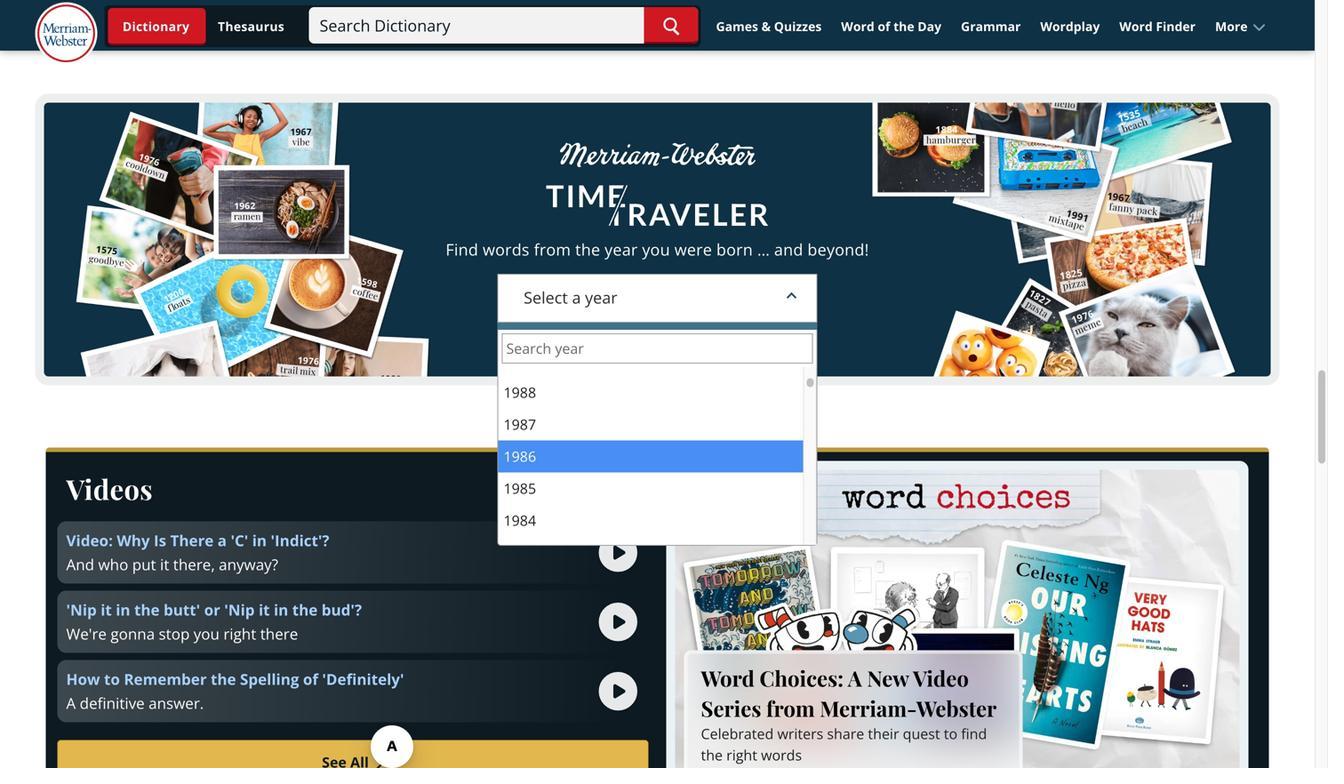 Task type: describe. For each thing, give the bounding box(es) containing it.
beyond!
[[808, 239, 869, 261]]

more button
[[1207, 10, 1274, 42]]

0 vertical spatial from
[[534, 239, 571, 261]]

word finder
[[1120, 18, 1196, 35]]

'definitely'
[[322, 669, 404, 689]]

bud'?
[[322, 600, 362, 620]]

1983
[[504, 543, 536, 562]]

1986
[[504, 447, 536, 466]]

more
[[1215, 18, 1248, 35]]

games & quizzes
[[716, 18, 822, 35]]

from inside word choices: a new video series from merriam-webster celebrated writers share their quest to find the right words
[[766, 694, 815, 722]]

answer.
[[149, 693, 204, 713]]

find
[[446, 239, 478, 261]]

is
[[154, 530, 166, 551]]

choices:
[[760, 664, 844, 692]]

how
[[66, 669, 100, 689]]

it inside video: why is there a 'c' in 'indict'? and who put it there, anyway?
[[160, 554, 169, 575]]

1985 option
[[498, 473, 803, 505]]

butt'
[[164, 600, 200, 620]]

stop
[[159, 624, 190, 644]]

2 horizontal spatial in
[[274, 600, 288, 620]]

Select a year field
[[497, 274, 817, 324]]

the inside how to remember the spelling of 'definitely' a definitive answer.
[[211, 669, 236, 689]]

right inside "'nip it in the butt' or 'nip it in the bud'? we're gonna stop you right there"
[[223, 624, 256, 644]]

quizzes
[[774, 18, 822, 35]]

why
[[117, 530, 150, 551]]

quest
[[903, 724, 940, 743]]

remember
[[124, 669, 207, 689]]

1988 option
[[498, 377, 803, 409]]

&
[[762, 18, 771, 35]]

'nip it in the butt' or 'nip it in the bud'? we're gonna stop you right there
[[66, 600, 362, 644]]

games
[[716, 18, 758, 35]]

share
[[827, 724, 864, 743]]

webster
[[917, 694, 997, 722]]

'c'
[[231, 530, 248, 551]]

word of the day link
[[833, 10, 950, 42]]

anyway?
[[219, 554, 278, 575]]

how to remember the spelling of 'definitely' a definitive answer.
[[66, 669, 404, 713]]

1987
[[504, 415, 536, 434]]

find words from the year you were born … and beyond!
[[446, 239, 869, 261]]

the inside word choices: a new video series from merriam-webster celebrated writers share their quest to find the right words
[[701, 746, 723, 765]]

word finder link
[[1112, 10, 1204, 42]]

celebrated
[[701, 724, 774, 743]]

a inside text field
[[572, 287, 581, 309]]

finder
[[1156, 18, 1196, 35]]

in inside video: why is there a 'c' in 'indict'? and who put it there, anyway?
[[252, 530, 267, 551]]

their
[[868, 724, 899, 743]]

games & quizzes link
[[708, 10, 830, 42]]

word for of
[[841, 18, 875, 35]]

1 horizontal spatial you
[[642, 239, 670, 261]]

list box containing 1989
[[498, 345, 817, 569]]

1989 option
[[498, 345, 803, 377]]

0 vertical spatial words
[[483, 239, 530, 261]]

word choices: a new video series from merriam-webster celebrated writers share their quest to find the right words
[[701, 664, 997, 765]]

the up "select a year"
[[575, 239, 600, 261]]

the up "gonna" on the left bottom
[[134, 600, 160, 620]]

you inside "'nip it in the butt' or 'nip it in the bud'? we're gonna stop you right there"
[[194, 624, 220, 644]]

spelling
[[240, 669, 299, 689]]

to inside word choices: a new video series from merriam-webster celebrated writers share their quest to find the right words
[[944, 724, 958, 743]]

word of the day
[[841, 18, 942, 35]]

definitive
[[80, 693, 145, 713]]

word choices promotional image image
[[675, 470, 1240, 768]]

video: why is there a 'c' in 'indict'? and who put it there, anyway?
[[66, 530, 329, 575]]



Task type: locate. For each thing, give the bounding box(es) containing it.
a
[[848, 664, 862, 692], [66, 693, 76, 713]]

a down how
[[66, 693, 76, 713]]

'indict'?
[[271, 530, 329, 551]]

1985
[[504, 479, 536, 498]]

select a year
[[524, 287, 618, 309]]

and
[[66, 554, 94, 575]]

1987 option
[[498, 409, 803, 441]]

the down celebrated
[[701, 746, 723, 765]]

a up merriam-
[[848, 664, 862, 692]]

right left there
[[223, 624, 256, 644]]

1 horizontal spatial of
[[878, 18, 890, 35]]

video:
[[66, 530, 113, 551]]

0 horizontal spatial 'nip
[[66, 600, 97, 620]]

the left day
[[894, 18, 915, 35]]

Select a year text field
[[498, 275, 817, 321]]

to inside how to remember the spelling of 'definitely' a definitive answer.
[[104, 669, 120, 689]]

1 vertical spatial year
[[585, 287, 618, 309]]

a inside how to remember the spelling of 'definitely' a definitive answer.
[[66, 693, 76, 713]]

0 vertical spatial to
[[104, 669, 120, 689]]

we're
[[66, 624, 107, 644]]

word right the quizzes
[[841, 18, 875, 35]]

year right select
[[585, 287, 618, 309]]

1 horizontal spatial a
[[572, 287, 581, 309]]

series
[[701, 694, 761, 722]]

the
[[894, 18, 915, 35], [575, 239, 600, 261], [134, 600, 160, 620], [292, 600, 318, 620], [211, 669, 236, 689], [701, 746, 723, 765]]

1 vertical spatial from
[[766, 694, 815, 722]]

time traveler image
[[546, 185, 769, 226]]

it up there
[[259, 600, 270, 620]]

wordplay
[[1040, 18, 1100, 35]]

merriam-
[[820, 694, 917, 722]]

of
[[878, 18, 890, 35], [303, 669, 318, 689]]

0 horizontal spatial it
[[101, 600, 112, 620]]

1983 option
[[498, 537, 803, 569]]

0 vertical spatial a
[[572, 287, 581, 309]]

year down time traveler image
[[605, 239, 638, 261]]

2 'nip from the left
[[224, 600, 255, 620]]

you left the "were"
[[642, 239, 670, 261]]

0 vertical spatial right
[[223, 624, 256, 644]]

videos
[[66, 470, 153, 507]]

…
[[757, 239, 770, 261]]

from up writers at the bottom right
[[766, 694, 815, 722]]

right
[[223, 624, 256, 644], [727, 746, 757, 765]]

right down celebrated
[[727, 746, 757, 765]]

1 horizontal spatial it
[[160, 554, 169, 575]]

1 horizontal spatial word
[[841, 18, 875, 35]]

word
[[841, 18, 875, 35], [1120, 18, 1153, 35], [701, 664, 755, 692]]

word inside word finder link
[[1120, 18, 1153, 35]]

1 vertical spatial to
[[944, 724, 958, 743]]

grammar
[[961, 18, 1021, 35]]

1 vertical spatial right
[[727, 746, 757, 765]]

put
[[132, 554, 156, 575]]

0 vertical spatial a
[[848, 664, 862, 692]]

of left day
[[878, 18, 890, 35]]

1989
[[504, 351, 536, 370]]

a inside video: why is there a 'c' in 'indict'? and who put it there, anyway?
[[218, 530, 227, 551]]

word for choices:
[[701, 664, 755, 692]]

1 horizontal spatial a
[[848, 664, 862, 692]]

words
[[483, 239, 530, 261], [761, 746, 802, 765]]

who
[[98, 554, 128, 575]]

1 horizontal spatial in
[[252, 530, 267, 551]]

1984
[[504, 511, 536, 530]]

you
[[642, 239, 670, 261], [194, 624, 220, 644]]

1 vertical spatial a
[[218, 530, 227, 551]]

gonna
[[111, 624, 155, 644]]

grammar link
[[953, 10, 1029, 42]]

words down writers at the bottom right
[[761, 746, 802, 765]]

in
[[252, 530, 267, 551], [116, 600, 130, 620], [274, 600, 288, 620]]

it up we're
[[101, 600, 112, 620]]

in right 'c'
[[252, 530, 267, 551]]

of right spelling
[[303, 669, 318, 689]]

select
[[524, 287, 568, 309]]

to left find
[[944, 724, 958, 743]]

word for finder
[[1120, 18, 1153, 35]]

there,
[[173, 554, 215, 575]]

in up "gonna" on the left bottom
[[116, 600, 130, 620]]

1 horizontal spatial 'nip
[[224, 600, 255, 620]]

you down or
[[194, 624, 220, 644]]

word inside word choices: a new video series from merriam-webster celebrated writers share their quest to find the right words
[[701, 664, 755, 692]]

word left finder at the top of the page
[[1120, 18, 1153, 35]]

1 vertical spatial a
[[66, 693, 76, 713]]

0 horizontal spatial from
[[534, 239, 571, 261]]

to up definitive
[[104, 669, 120, 689]]

0 horizontal spatial in
[[116, 600, 130, 620]]

0 horizontal spatial word
[[701, 664, 755, 692]]

1 horizontal spatial right
[[727, 746, 757, 765]]

1984 option
[[498, 505, 803, 537]]

a right select
[[572, 287, 581, 309]]

1 horizontal spatial to
[[944, 724, 958, 743]]

2 horizontal spatial word
[[1120, 18, 1153, 35]]

1 vertical spatial words
[[761, 746, 802, 765]]

from up select
[[534, 239, 571, 261]]

1 vertical spatial you
[[194, 624, 220, 644]]

from
[[534, 239, 571, 261], [766, 694, 815, 722]]

0 horizontal spatial words
[[483, 239, 530, 261]]

to
[[104, 669, 120, 689], [944, 724, 958, 743]]

0 horizontal spatial a
[[66, 693, 76, 713]]

and
[[774, 239, 803, 261]]

words right find
[[483, 239, 530, 261]]

toggle search dictionary/thesaurus image
[[108, 8, 206, 45]]

0 horizontal spatial a
[[218, 530, 227, 551]]

find
[[961, 724, 987, 743]]

2 horizontal spatial it
[[259, 600, 270, 620]]

0 vertical spatial year
[[605, 239, 638, 261]]

new
[[867, 664, 909, 692]]

there
[[260, 624, 298, 644]]

Search search field
[[309, 7, 698, 44]]

'nip up we're
[[66, 600, 97, 620]]

0 vertical spatial you
[[642, 239, 670, 261]]

0 vertical spatial of
[[878, 18, 890, 35]]

the up there
[[292, 600, 318, 620]]

0 horizontal spatial of
[[303, 669, 318, 689]]

wordplay link
[[1032, 10, 1108, 42]]

a left 'c'
[[218, 530, 227, 551]]

word up series
[[701, 664, 755, 692]]

Search year search field
[[502, 333, 813, 364]]

word inside word of the day link
[[841, 18, 875, 35]]

year inside text field
[[585, 287, 618, 309]]

a
[[572, 287, 581, 309], [218, 530, 227, 551]]

year
[[605, 239, 638, 261], [585, 287, 618, 309]]

it
[[160, 554, 169, 575], [101, 600, 112, 620], [259, 600, 270, 620]]

0 horizontal spatial you
[[194, 624, 220, 644]]

1 horizontal spatial from
[[766, 694, 815, 722]]

words inside word choices: a new video series from merriam-webster celebrated writers share their quest to find the right words
[[761, 746, 802, 765]]

it right put
[[160, 554, 169, 575]]

in up there
[[274, 600, 288, 620]]

merriam webster - established 1828 image
[[35, 2, 97, 66]]

or
[[204, 600, 220, 620]]

day
[[918, 18, 942, 35]]

search word image
[[663, 17, 680, 36]]

list box
[[498, 345, 817, 569]]

0 horizontal spatial to
[[104, 669, 120, 689]]

1986 option
[[498, 441, 803, 473]]

of inside how to remember the spelling of 'definitely' a definitive answer.
[[303, 669, 318, 689]]

1 vertical spatial of
[[303, 669, 318, 689]]

a inside word choices: a new video series from merriam-webster celebrated writers share their quest to find the right words
[[848, 664, 862, 692]]

0 horizontal spatial right
[[223, 624, 256, 644]]

1988
[[504, 383, 536, 402]]

merriam-webster logo link
[[35, 2, 97, 66]]

right inside word choices: a new video series from merriam-webster celebrated writers share their quest to find the right words
[[727, 746, 757, 765]]

there
[[170, 530, 214, 551]]

'nip
[[66, 600, 97, 620], [224, 600, 255, 620]]

1 'nip from the left
[[66, 600, 97, 620]]

writers
[[777, 724, 824, 743]]

1 horizontal spatial words
[[761, 746, 802, 765]]

born
[[717, 239, 753, 261]]

video
[[913, 664, 969, 692]]

'nip right or
[[224, 600, 255, 620]]

the left spelling
[[211, 669, 236, 689]]

were
[[675, 239, 712, 261]]



Task type: vqa. For each thing, say whether or not it's contained in the screenshot.


